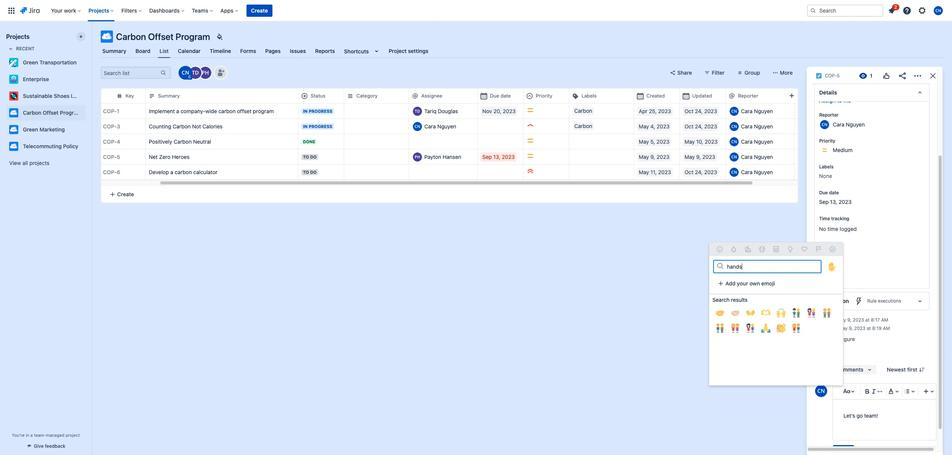 Task type: vqa. For each thing, say whether or not it's contained in the screenshot.
the Jul related to program
no



Task type: locate. For each thing, give the bounding box(es) containing it.
1 in from the top
[[303, 109, 308, 114]]

symbols image
[[800, 245, 810, 254]]

add to starred image left cop-3 "link"
[[83, 125, 92, 134]]

2 1 from the left
[[809, 108, 811, 114]]

profile image of cara nguyen image
[[815, 386, 828, 398]]

to
[[303, 154, 309, 159], [303, 170, 309, 175]]

text styles image
[[843, 388, 852, 397]]

1 vertical spatial in progress
[[303, 124, 333, 129]]

save button
[[833, 446, 855, 456]]

payton hansen
[[425, 154, 462, 160]]

carbon offset program up list
[[116, 31, 210, 42]]

1 vertical spatial offset
[[43, 110, 59, 116]]

1 to do from the top
[[303, 154, 317, 159]]

due date
[[490, 93, 511, 99]]

2 in from the top
[[303, 124, 308, 129]]

1 progress from the top
[[309, 109, 333, 114]]

cop- for develop a carbon calculator
[[103, 169, 117, 175]]

add to starred image
[[83, 58, 92, 67], [83, 92, 92, 101], [83, 125, 92, 134], [83, 142, 92, 151]]

primary element
[[5, 0, 808, 21]]

no
[[820, 226, 827, 233]]

row containing cop-5
[[33, 149, 850, 165]]

summary
[[102, 48, 126, 54], [158, 93, 180, 99]]

3 add to starred image from the top
[[83, 125, 92, 134]]

0 vertical spatial 5
[[837, 73, 840, 79]]

cara nguyen image
[[179, 67, 192, 79]]

2023 left 8:19
[[855, 326, 866, 332]]

cara for counting carbon not calories
[[742, 123, 753, 130]]

create button right 'apps' popup button
[[247, 4, 273, 17]]

:pray: image
[[762, 324, 771, 333]]

add for develop a carbon calculator
[[809, 169, 819, 175]]

go
[[857, 413, 863, 420]]

1 to from the top
[[303, 154, 309, 159]]

add for positively carbon neutral
[[809, 138, 819, 145]]

0 vertical spatial reporter
[[738, 93, 759, 99]]

:open_hands: image
[[747, 309, 756, 318]]

assign to me
[[820, 97, 852, 104]]

1 row from the top
[[33, 88, 918, 104]]

1 vertical spatial comments image
[[798, 137, 807, 146]]

in progress up done
[[303, 124, 333, 129]]

:women_holding_hands_tone1_tone2: image
[[808, 309, 817, 318]]

2 comments image from the top
[[798, 137, 807, 146]]

1 add to starred image from the top
[[83, 58, 92, 67]]

1 horizontal spatial created
[[819, 318, 836, 324]]

6 row from the top
[[33, 165, 850, 180]]

6
[[117, 169, 120, 175]]

none
[[820, 173, 833, 179], [820, 251, 833, 257]]

issues link
[[289, 44, 308, 58]]

1 vertical spatial carbon
[[175, 169, 192, 175]]

create
[[251, 7, 268, 14], [117, 191, 134, 198]]

status
[[311, 93, 326, 99]]

program down shoes
[[60, 110, 82, 116]]

add to starred image for green transportation
[[83, 58, 92, 67]]

0 vertical spatial do
[[310, 154, 317, 159]]

cop-5 link right task icon
[[825, 72, 840, 80]]

travel & places image
[[772, 245, 781, 254]]

1 vertical spatial category
[[820, 268, 840, 274]]

in
[[303, 109, 308, 114], [303, 124, 308, 129]]

0 horizontal spatial 5
[[117, 154, 120, 160]]

shortcuts
[[344, 48, 369, 54]]

project
[[389, 48, 407, 54]]

cop-
[[825, 73, 837, 79], [103, 108, 117, 114], [103, 123, 117, 130], [103, 138, 117, 145], [103, 154, 117, 160], [103, 169, 117, 175]]

1 vertical spatial a
[[170, 169, 173, 175]]

5 up 6
[[117, 154, 120, 160]]

payton hansen image
[[199, 67, 212, 79]]

settings
[[408, 48, 429, 54]]

progress down status
[[309, 109, 333, 114]]

view
[[9, 160, 21, 166]]

5 row from the top
[[33, 149, 850, 165]]

1 in progress from the top
[[303, 109, 333, 114]]

create right 'apps' popup button
[[251, 7, 268, 14]]

1 horizontal spatial 5
[[837, 73, 840, 79]]

3 add comment from the top
[[809, 154, 843, 160]]

summary up implement
[[158, 93, 180, 99]]

0 horizontal spatial labels
[[582, 93, 597, 99]]

row
[[33, 88, 918, 104], [33, 103, 850, 119], [33, 119, 850, 134], [33, 134, 850, 150], [33, 149, 850, 165], [33, 165, 850, 180]]

counting carbon not calories
[[149, 123, 223, 130]]

cara nguyen for net zero heroes
[[742, 154, 773, 160]]

0 vertical spatial none
[[820, 173, 833, 179]]

0 vertical spatial may
[[838, 318, 847, 324]]

1 vertical spatial program
[[60, 110, 82, 116]]

1 horizontal spatial a
[[170, 169, 173, 175]]

reporter left reporter pin to top. only you can see pinned fields. icon at the right of the page
[[820, 112, 839, 118]]

let's go team!
[[844, 413, 879, 420]]

0 horizontal spatial carbon offset program
[[23, 110, 82, 116]]

in
[[26, 433, 29, 438]]

may up configure
[[839, 326, 848, 332]]

add to starred image down initiative
[[83, 108, 92, 118]]

tab list containing list
[[96, 44, 948, 58]]

2023 right 13,
[[839, 199, 852, 205]]

cop-6
[[103, 169, 120, 175]]

calendar link
[[176, 44, 202, 58]]

0 vertical spatial create button
[[247, 4, 273, 17]]

assign to me button
[[820, 97, 922, 105]]

0 vertical spatial in
[[303, 109, 308, 114]]

am right 8:19
[[883, 326, 891, 332]]

add to starred image right the policy
[[83, 142, 92, 151]]

0 horizontal spatial created
[[647, 93, 665, 99]]

0 vertical spatial carbon offset program
[[116, 31, 210, 42]]

apps
[[221, 7, 234, 14]]

add comment up due date sep 13, 2023
[[809, 169, 843, 175]]

1 vertical spatial green
[[23, 126, 38, 133]]

1 horizontal spatial 1
[[809, 108, 811, 114]]

assign
[[820, 97, 836, 104]]

1 comments image from the top
[[798, 107, 807, 116]]

2 vertical spatial date
[[832, 242, 842, 248]]

1 vertical spatial do
[[310, 170, 317, 175]]

1 add comment from the top
[[809, 123, 843, 130]]

add to starred image down sidebar navigation image
[[83, 58, 92, 67]]

2 progress from the top
[[309, 124, 333, 129]]

1 vertical spatial summary
[[158, 93, 180, 99]]

assignee up tariq
[[422, 93, 443, 99]]

your profile and settings image
[[934, 6, 944, 15]]

add your own emoji button
[[714, 278, 780, 290]]

food & drink image
[[744, 245, 753, 254]]

1 add to starred image from the top
[[83, 75, 92, 84]]

0 vertical spatial 9,
[[848, 318, 852, 324]]

0 vertical spatial comments image
[[798, 107, 807, 116]]

:two_men_holding_hands: image
[[716, 324, 725, 333]]

net
[[149, 154, 158, 160]]

1 horizontal spatial priority
[[820, 138, 836, 144]]

date inside due date sep 13, 2023
[[830, 190, 839, 196]]

1 comments image from the top
[[798, 122, 807, 131]]

1 horizontal spatial projects
[[88, 7, 109, 14]]

1 vertical spatial to
[[303, 170, 309, 175]]

4 add comment from the top
[[809, 169, 843, 175]]

cara nguyen for develop a carbon calculator
[[742, 169, 773, 175]]

productivity image
[[829, 245, 838, 254]]

cop-5 down cop-4 link
[[103, 154, 120, 160]]

assignee up details
[[820, 77, 840, 83]]

add to starred image right shoes
[[83, 92, 92, 101]]

1 vertical spatial am
[[883, 326, 891, 332]]

0 vertical spatial green
[[23, 59, 38, 66]]

search results
[[713, 297, 748, 304]]

cara
[[742, 108, 753, 114], [833, 121, 845, 128], [425, 123, 436, 130], [742, 123, 753, 130], [742, 138, 753, 145], [742, 154, 753, 160], [742, 169, 753, 175]]

enterprise link
[[6, 72, 82, 87]]

date
[[501, 93, 511, 99], [830, 190, 839, 196], [832, 242, 842, 248]]

progress up done
[[309, 124, 333, 129]]

:men_holding_hands_tone1_tone2: image
[[792, 309, 801, 318]]

date for due date
[[501, 93, 511, 99]]

:woman_and_man_holding_hands_tone1_tone2: image
[[747, 324, 756, 333]]

tab list
[[96, 44, 948, 58]]

add comment down 1 comment
[[809, 123, 843, 130]]

0 vertical spatial to do
[[303, 154, 317, 159]]

table
[[33, 88, 918, 186]]

cop- inside "link"
[[103, 123, 117, 130]]

0 horizontal spatial cop-5
[[103, 154, 120, 160]]

am right 8:17 at the right bottom of the page
[[882, 318, 889, 324]]

cop-3 link
[[103, 123, 120, 130]]

2 add comment from the top
[[809, 138, 843, 145]]

due for due date sep 13, 2023
[[820, 190, 828, 196]]

emoji picker dialog
[[709, 242, 844, 386]]

0 vertical spatial at
[[866, 318, 870, 324]]

0 vertical spatial cop-5 link
[[825, 72, 840, 80]]

newest first button
[[883, 366, 930, 375]]

1 vertical spatial 9,
[[849, 326, 853, 332]]

0 vertical spatial in progress
[[303, 109, 333, 114]]

may right :people_holding_hands: image
[[838, 318, 847, 324]]

collapse recent projects image
[[6, 44, 15, 53]]

1 horizontal spatial due
[[820, 190, 828, 196]]

cop-4
[[103, 138, 120, 145]]

2 horizontal spatial a
[[176, 108, 179, 114]]

in progress down status
[[303, 109, 333, 114]]

0 vertical spatial a
[[176, 108, 179, 114]]

2 to do from the top
[[303, 170, 317, 175]]

created may 9, 2023 at 8:17 am may 9, 2023 at 8:19 am
[[819, 318, 891, 332]]

1 horizontal spatial labels
[[820, 164, 834, 170]]

1 vertical spatial priority
[[820, 138, 836, 144]]

people image
[[715, 245, 725, 254]]

policy
[[63, 143, 78, 150]]

cop- for net zero heroes
[[103, 154, 117, 160]]

key
[[126, 93, 134, 99]]

0 horizontal spatial offset
[[43, 110, 59, 116]]

0 vertical spatial category
[[357, 93, 378, 99]]

2 add to starred image from the top
[[83, 108, 92, 118]]

calendar
[[178, 48, 201, 54]]

sidebar navigation image
[[83, 31, 100, 46]]

0 horizontal spatial 1
[[117, 108, 119, 114]]

0 horizontal spatial summary
[[102, 48, 126, 54]]

5 inside row
[[117, 154, 120, 160]]

Emoji name field
[[725, 262, 821, 272]]

cop-5 link up cop-6
[[103, 153, 120, 161]]

comments
[[837, 367, 864, 374]]

1 horizontal spatial summary
[[158, 93, 180, 99]]

comment
[[813, 108, 836, 114], [820, 123, 843, 130], [820, 138, 843, 145], [820, 154, 843, 160], [820, 169, 843, 175]]

offset down sustainable shoes initiative link
[[43, 110, 59, 116]]

add to starred image
[[83, 75, 92, 84], [83, 108, 92, 118]]

2 comments image from the top
[[798, 153, 807, 162]]

in progress
[[303, 109, 333, 114], [303, 124, 333, 129]]

hansen
[[443, 154, 462, 160]]

1 vertical spatial in
[[303, 124, 308, 129]]

bold ⌘b image
[[863, 388, 872, 397]]

automation element
[[815, 293, 930, 311]]

date for start date
[[832, 242, 842, 248]]

green up telecommuting
[[23, 126, 38, 133]]

at left 8:19
[[867, 326, 872, 332]]

add
[[809, 123, 819, 130], [809, 138, 819, 145], [809, 154, 819, 160], [809, 169, 819, 175], [726, 281, 736, 287]]

carbon down heroes
[[175, 169, 192, 175]]

vote options: no one has voted for this issue yet. image
[[883, 71, 892, 81]]

1 vertical spatial assignee
[[422, 93, 443, 99]]

lists image
[[903, 388, 912, 397]]

carbon offset program up marketing
[[23, 110, 82, 116]]

1 vertical spatial reporter
[[820, 112, 839, 118]]

activity image
[[758, 245, 767, 254]]

2023 left 8:17 at the right bottom of the page
[[853, 318, 865, 324]]

in progress for counting carbon not calories
[[303, 124, 333, 129]]

0 horizontal spatial a
[[30, 433, 33, 438]]

green
[[23, 59, 38, 66], [23, 126, 38, 133]]

filter
[[712, 69, 725, 76]]

at
[[866, 318, 870, 324], [867, 326, 872, 332]]

created inside the created may 9, 2023 at 8:17 am may 9, 2023 at 8:19 am
[[819, 318, 836, 324]]

4 row from the top
[[33, 134, 850, 150]]

a right the develop
[[170, 169, 173, 175]]

1 vertical spatial date
[[830, 190, 839, 196]]

at left 8:17 at the right bottom of the page
[[866, 318, 870, 324]]

0 vertical spatial date
[[501, 93, 511, 99]]

offset up list
[[148, 31, 174, 42]]

0 vertical spatial due
[[490, 93, 500, 99]]

newest
[[887, 367, 906, 374]]

green inside 'link'
[[23, 59, 38, 66]]

green down "recent"
[[23, 59, 38, 66]]

5 right task icon
[[837, 73, 840, 79]]

none up due date sep 13, 2023
[[820, 173, 833, 179]]

nature image
[[730, 245, 739, 254]]

comments image
[[798, 107, 807, 116], [798, 153, 807, 162], [798, 168, 807, 177]]

0 horizontal spatial carbon
[[175, 169, 192, 175]]

comments button
[[834, 366, 877, 375]]

set background color image
[[215, 32, 224, 41]]

1 vertical spatial 5
[[117, 154, 120, 160]]

0 vertical spatial offset
[[148, 31, 174, 42]]

2 green from the top
[[23, 126, 38, 133]]

cara for implement a company-wide carbon offset program
[[742, 108, 753, 114]]

1 vertical spatial progress
[[309, 124, 333, 129]]

2 to from the top
[[303, 170, 309, 175]]

settings image
[[918, 6, 928, 15]]

jira image
[[20, 6, 40, 15], [20, 6, 40, 15]]

2 add to starred image from the top
[[83, 92, 92, 101]]

offset
[[237, 108, 252, 114]]

objects image
[[786, 245, 795, 254]]

in for counting carbon not calories
[[303, 124, 308, 129]]

0 horizontal spatial assignee
[[422, 93, 443, 99]]

projects up "recent"
[[6, 33, 30, 40]]

enterprise
[[23, 76, 49, 82]]

not
[[192, 123, 201, 130]]

date for due date sep 13, 2023
[[830, 190, 839, 196]]

add inside button
[[726, 281, 736, 287]]

a left company-
[[176, 108, 179, 114]]

reporter down group button
[[738, 93, 759, 99]]

carbon right "wide"
[[219, 108, 236, 114]]

program up calendar
[[176, 31, 210, 42]]

0 vertical spatial priority
[[536, 93, 553, 99]]

add comment for develop a carbon calculator
[[809, 169, 843, 175]]

9,
[[848, 318, 852, 324], [849, 326, 853, 332]]

0 vertical spatial 2023
[[839, 199, 852, 205]]

may
[[838, 318, 847, 324], [839, 326, 848, 332]]

4 add to starred image from the top
[[83, 142, 92, 151]]

2023
[[839, 199, 852, 205], [853, 318, 865, 324], [855, 326, 866, 332]]

0 vertical spatial progress
[[309, 109, 333, 114]]

none down start
[[820, 251, 833, 257]]

choose an emoji category tab list
[[710, 243, 843, 257]]

1 horizontal spatial program
[[176, 31, 210, 42]]

0 vertical spatial comments image
[[798, 122, 807, 131]]

carbon
[[219, 108, 236, 114], [175, 169, 192, 175]]

green for green marketing
[[23, 126, 38, 133]]

0 vertical spatial create
[[251, 7, 268, 14]]

1 none from the top
[[820, 173, 833, 179]]

0 vertical spatial carbon
[[219, 108, 236, 114]]

1 vertical spatial create
[[117, 191, 134, 198]]

1 horizontal spatial category
[[820, 268, 840, 274]]

1 vertical spatial comments image
[[798, 153, 807, 162]]

in for implement a company-wide carbon offset program
[[303, 109, 308, 114]]

project
[[66, 433, 80, 438]]

banner
[[0, 0, 953, 21]]

1 horizontal spatial carbon offset program
[[116, 31, 210, 42]]

implement
[[149, 108, 175, 114]]

2
[[895, 4, 898, 10]]

share
[[678, 69, 692, 76]]

cara for develop a carbon calculator
[[742, 169, 753, 175]]

task image
[[816, 73, 822, 79]]

none inside labels none
[[820, 173, 833, 179]]

1 do from the top
[[310, 154, 317, 159]]

2 none from the top
[[820, 251, 833, 257]]

1 vertical spatial due
[[820, 190, 828, 196]]

reporter
[[738, 93, 759, 99], [820, 112, 839, 118]]

add to starred image up initiative
[[83, 75, 92, 84]]

1 vertical spatial to do
[[303, 170, 317, 175]]

add comment up medium
[[809, 138, 843, 145]]

search image
[[811, 7, 817, 14]]

your work button
[[49, 4, 84, 17]]

0 vertical spatial cop-5
[[825, 73, 840, 79]]

1 horizontal spatial create
[[251, 7, 268, 14]]

0 horizontal spatial cop-5 link
[[103, 153, 120, 161]]

cop-1
[[103, 108, 119, 114]]

0 horizontal spatial due
[[490, 93, 500, 99]]

a right in at the bottom of page
[[30, 433, 33, 438]]

:couple: image
[[792, 324, 801, 333]]

1 horizontal spatial assignee
[[820, 77, 840, 83]]

summary up the search list text box
[[102, 48, 126, 54]]

due inside due date sep 13, 2023
[[820, 190, 828, 196]]

give
[[34, 444, 44, 450]]

comment for douglas
[[813, 108, 836, 114]]

cara nguyen for positively carbon neutral
[[742, 138, 773, 145]]

create button inside primary "element"
[[247, 4, 273, 17]]

0 vertical spatial to
[[303, 154, 309, 159]]

emoji
[[762, 281, 775, 287]]

Search field
[[808, 4, 884, 17]]

recent
[[16, 46, 35, 52]]

carbon inside carbon offset program link
[[23, 110, 41, 116]]

do for net zero heroes
[[310, 154, 317, 159]]

2 do from the top
[[310, 170, 317, 175]]

0 vertical spatial assignee
[[820, 77, 840, 83]]

time tracking
[[820, 216, 850, 222]]

0 vertical spatial am
[[882, 318, 889, 324]]

cop-5 right task icon
[[825, 73, 840, 79]]

:handshake: image
[[716, 309, 725, 318]]

add comment for net zero heroes
[[809, 154, 843, 160]]

comments image
[[798, 122, 807, 131], [798, 137, 807, 146]]

program
[[176, 31, 210, 42], [60, 110, 82, 116]]

add comment up labels none
[[809, 154, 843, 160]]

2 in progress from the top
[[303, 124, 333, 129]]

1 vertical spatial carbon offset program
[[23, 110, 82, 116]]

projects right work
[[88, 7, 109, 14]]

all
[[22, 160, 28, 166]]

2023 inside due date sep 13, 2023
[[839, 199, 852, 205]]

1 comment
[[809, 108, 836, 114]]

1 green from the top
[[23, 59, 38, 66]]

comments image for positively carbon neutral
[[798, 137, 807, 146]]

0 vertical spatial labels
[[582, 93, 597, 99]]

create button down hansen
[[101, 186, 798, 203]]

create down 6
[[117, 191, 134, 198]]

green for green transportation
[[23, 59, 38, 66]]

1 horizontal spatial cop-5 link
[[825, 72, 840, 80]]

0 horizontal spatial category
[[357, 93, 378, 99]]

nguyen for positively carbon neutral
[[755, 138, 773, 145]]

created for created may 9, 2023 at 8:17 am may 9, 2023 at 8:19 am
[[819, 318, 836, 324]]

to do
[[303, 154, 317, 159], [303, 170, 317, 175]]



Task type: describe. For each thing, give the bounding box(es) containing it.
add to starred image for telecommuting policy
[[83, 142, 92, 151]]

share button
[[666, 67, 697, 79]]

forms link
[[239, 44, 258, 58]]

italic ⌘i image
[[870, 388, 879, 397]]

projects inside popup button
[[88, 7, 109, 14]]

you're
[[12, 433, 25, 438]]

to do for net zero heroes
[[303, 154, 317, 159]]

tracking
[[832, 216, 850, 222]]

nguyen for develop a carbon calculator
[[755, 169, 773, 175]]

:handshake_tone1_tone2: image
[[731, 309, 740, 318]]

offset inside carbon offset program link
[[43, 110, 59, 116]]

0 horizontal spatial program
[[60, 110, 82, 116]]

0 horizontal spatial create
[[117, 191, 134, 198]]

1 vertical spatial cop-5 link
[[103, 153, 120, 161]]

0 horizontal spatial priority
[[536, 93, 553, 99]]

comments image for counting carbon not calories
[[798, 122, 807, 131]]

cop-3
[[103, 123, 120, 130]]

start
[[820, 242, 831, 248]]

cop-4 link
[[103, 138, 120, 146]]

:heart_hands: image
[[762, 309, 771, 318]]

details
[[820, 89, 837, 96]]

0 horizontal spatial reporter
[[738, 93, 759, 99]]

1 vertical spatial create button
[[101, 186, 798, 203]]

develop
[[149, 169, 169, 175]]

cara nguyen for implement a company-wide carbon offset program
[[742, 108, 773, 114]]

to do for develop a carbon calculator
[[303, 170, 317, 175]]

calories
[[203, 123, 223, 130]]

1 horizontal spatial cop-5
[[825, 73, 840, 79]]

2 row from the top
[[33, 103, 850, 119]]

program
[[253, 108, 274, 114]]

more button
[[768, 67, 798, 79]]

first
[[908, 367, 918, 374]]

created for created
[[647, 93, 665, 99]]

banner containing your work
[[0, 0, 953, 21]]

team!
[[865, 413, 879, 420]]

dashboards
[[149, 7, 180, 14]]

work
[[64, 7, 76, 14]]

cop- for counting carbon not calories
[[103, 123, 117, 130]]

neutral
[[193, 138, 211, 145]]

give feedback button
[[22, 441, 70, 453]]

rule
[[868, 299, 877, 304]]

newest first image
[[919, 367, 926, 374]]

cara for positively carbon neutral
[[742, 138, 753, 145]]

positively carbon neutral
[[149, 138, 211, 145]]

:people_holding_hands: image
[[823, 309, 832, 318]]

let's
[[844, 413, 856, 420]]

:clap: image
[[777, 324, 786, 333]]

a for carbon
[[170, 169, 173, 175]]

project settings link
[[387, 44, 430, 58]]

you're in a team-managed project
[[12, 433, 80, 438]]

row containing key
[[33, 88, 918, 104]]

counting
[[149, 123, 171, 130]]

:raised_hands: image
[[777, 309, 786, 318]]

progress for counting carbon not calories
[[309, 124, 333, 129]]

pages link
[[264, 44, 282, 58]]

share image
[[899, 71, 908, 81]]

filters
[[121, 7, 137, 14]]

add to starred image for sustainable shoes initiative
[[83, 92, 92, 101]]

due for due date
[[490, 93, 500, 99]]

timeline link
[[208, 44, 233, 58]]

shoes
[[54, 93, 69, 99]]

filter button
[[700, 67, 730, 79]]

notifications image
[[888, 6, 897, 15]]

close image
[[929, 71, 938, 81]]

add people image
[[216, 68, 225, 78]]

dashboards button
[[147, 4, 187, 17]]

sustainable shoes initiative
[[23, 93, 92, 99]]

labels for labels
[[582, 93, 597, 99]]

comments image for tariq douglas
[[798, 107, 807, 116]]

8:17
[[871, 318, 880, 324]]

3
[[117, 123, 120, 130]]

details element
[[815, 84, 930, 102]]

a for company-
[[176, 108, 179, 114]]

create project image
[[78, 34, 84, 40]]

do for develop a carbon calculator
[[310, 170, 317, 175]]

cancel
[[861, 449, 878, 455]]

category inside row
[[357, 93, 378, 99]]

Comment - Main content area, start typing to enter text. text field
[[844, 412, 926, 421]]

:raised_hand: image
[[826, 260, 840, 274]]

more
[[780, 69, 793, 76]]

heroes
[[172, 154, 190, 160]]

view all projects
[[9, 160, 49, 166]]

labels none
[[820, 164, 834, 179]]

pages
[[265, 48, 281, 54]]

tariq
[[425, 108, 437, 114]]

create inside primary "element"
[[251, 7, 268, 14]]

copy link to issue image
[[839, 73, 845, 79]]

green marketing
[[23, 126, 65, 133]]

summary inside tab list
[[102, 48, 126, 54]]

cop- for positively carbon neutral
[[103, 138, 117, 145]]

emojis actions and list panel tab panel
[[710, 257, 843, 386]]

to for develop a carbon calculator
[[303, 170, 309, 175]]

1 horizontal spatial reporter
[[820, 112, 839, 118]]

nguyen for implement a company-wide carbon offset program
[[755, 108, 773, 114]]

row containing cop-4
[[33, 134, 850, 150]]

:raised_hand: image
[[828, 263, 837, 272]]

telecommuting
[[23, 143, 62, 150]]

1 horizontal spatial offset
[[148, 31, 174, 42]]

:two_women_holding_hands: image
[[731, 324, 740, 333]]

add comment for positively carbon neutral
[[809, 138, 843, 145]]

telecommuting policy
[[23, 143, 78, 150]]

tariq douglas
[[425, 108, 458, 114]]

green marketing link
[[6, 122, 82, 137]]

sustainable shoes initiative link
[[6, 89, 92, 104]]

2 vertical spatial 2023
[[855, 326, 866, 332]]

configure
[[831, 337, 856, 343]]

group
[[745, 69, 761, 76]]

comment for nguyen
[[820, 123, 843, 130]]

0 vertical spatial program
[[176, 31, 210, 42]]

1 vertical spatial projects
[[6, 33, 30, 40]]

appswitcher icon image
[[7, 6, 16, 15]]

teams button
[[190, 4, 216, 17]]

time tracking pin to top. only you can see pinned fields. image
[[851, 216, 858, 222]]

carbon offset program link
[[6, 105, 82, 121]]

implement a company-wide carbon offset program
[[149, 108, 274, 114]]

automation
[[820, 298, 849, 305]]

reports link
[[314, 44, 337, 58]]

own
[[750, 281, 760, 287]]

Search list text field
[[102, 68, 160, 78]]

give feedback
[[34, 444, 65, 450]]

comment for hansen
[[820, 154, 843, 160]]

start date
[[820, 242, 842, 248]]

reporter pin to top. only you can see pinned fields. image
[[841, 112, 847, 118]]

no time logged
[[820, 226, 857, 233]]

add comment for counting carbon not calories
[[809, 123, 843, 130]]

your
[[737, 281, 749, 287]]

payton
[[425, 154, 441, 160]]

medium
[[833, 147, 853, 154]]

filters button
[[119, 4, 145, 17]]

configure link
[[815, 334, 860, 346]]

add to starred image for enterprise
[[83, 75, 92, 84]]

due date sep 13, 2023
[[820, 190, 852, 205]]

labels for labels none
[[820, 164, 834, 170]]

company-
[[181, 108, 206, 114]]

3 comments image from the top
[[798, 168, 807, 177]]

in progress for implement a company-wide carbon offset program
[[303, 109, 333, 114]]

1 1 from the left
[[117, 108, 119, 114]]

help image
[[903, 6, 912, 15]]

reports
[[315, 48, 335, 54]]

1 vertical spatial at
[[867, 326, 872, 332]]

sep
[[820, 199, 829, 205]]

more formatting image
[[876, 388, 885, 397]]

add to starred image for green marketing
[[83, 125, 92, 134]]

add to starred image for carbon offset program
[[83, 108, 92, 118]]

executions
[[878, 299, 902, 304]]

flags image
[[815, 245, 824, 254]]

assignee inside row
[[422, 93, 443, 99]]

1 vertical spatial 2023
[[853, 318, 865, 324]]

cop- for implement a company-wide carbon offset program
[[103, 108, 117, 114]]

green transportation
[[23, 59, 77, 66]]

teams
[[192, 7, 208, 14]]

timeline
[[210, 48, 231, 54]]

comments image for payton hansen
[[798, 153, 807, 162]]

positively
[[149, 138, 172, 145]]

cara nguyen for counting carbon not calories
[[742, 123, 773, 130]]

row containing cop-6
[[33, 165, 850, 180]]

group button
[[733, 67, 765, 79]]

done
[[303, 139, 316, 144]]

table containing carbon
[[33, 88, 918, 186]]

actions image
[[914, 71, 923, 81]]

1 vertical spatial may
[[839, 326, 848, 332]]

time
[[820, 216, 831, 222]]

to for net zero heroes
[[303, 154, 309, 159]]

forms
[[240, 48, 256, 54]]

add for net zero heroes
[[809, 154, 819, 160]]

initiative
[[71, 93, 92, 99]]

cara for net zero heroes
[[742, 154, 753, 160]]

nguyen for counting carbon not calories
[[755, 123, 773, 130]]

1 vertical spatial cop-5
[[103, 154, 120, 160]]

2 vertical spatial a
[[30, 433, 33, 438]]

progress for implement a company-wide carbon offset program
[[309, 109, 333, 114]]

zero
[[159, 154, 171, 160]]

feedback
[[45, 444, 65, 450]]

save
[[838, 449, 850, 455]]

nguyen for net zero heroes
[[755, 154, 773, 160]]

add for counting carbon not calories
[[809, 123, 819, 130]]

tariq douglas image
[[189, 67, 202, 79]]

3 row from the top
[[33, 119, 850, 134]]



